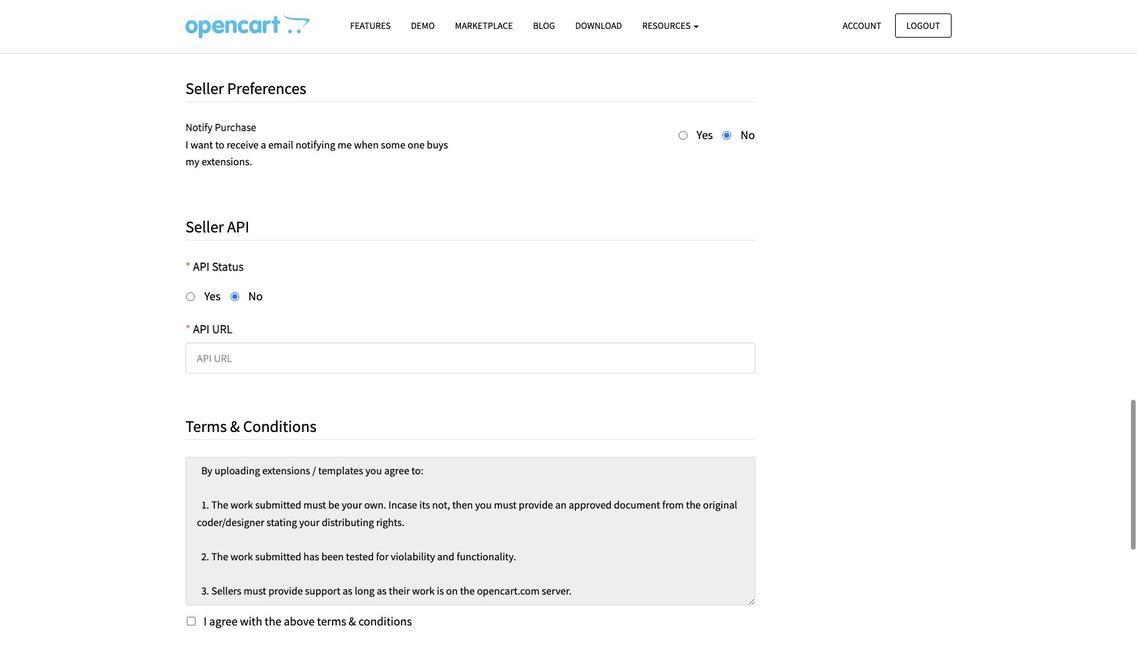 Task type: locate. For each thing, give the bounding box(es) containing it.
& right terms
[[349, 614, 356, 629]]

0 vertical spatial seller
[[185, 78, 224, 99]]

seller up api status
[[185, 216, 224, 237]]

no for seller api
[[248, 288, 263, 304]]

0 horizontal spatial i
[[185, 138, 188, 151]]

1 vertical spatial api
[[193, 259, 210, 274]]

buys
[[427, 138, 448, 151]]

download
[[575, 19, 622, 32]]

0 vertical spatial no
[[741, 127, 755, 143]]

yes for api
[[204, 288, 221, 304]]

features link
[[340, 14, 401, 38]]

None radio
[[678, 131, 687, 140], [186, 292, 195, 301], [230, 292, 239, 301], [678, 131, 687, 140], [186, 292, 195, 301], [230, 292, 239, 301]]

terms
[[185, 416, 227, 437]]

1 horizontal spatial no
[[741, 127, 755, 143]]

yes
[[697, 127, 713, 143], [204, 288, 221, 304]]

0 horizontal spatial no
[[248, 288, 263, 304]]

1 vertical spatial no
[[248, 288, 263, 304]]

api left url
[[193, 321, 210, 337]]

with
[[240, 614, 262, 629]]

& right "terms" in the bottom of the page
[[230, 416, 240, 437]]

resources
[[642, 19, 692, 32]]

notify
[[185, 120, 213, 134]]

2 seller from the top
[[185, 216, 224, 237]]

1 vertical spatial yes
[[204, 288, 221, 304]]

blog link
[[523, 14, 565, 38]]

0 vertical spatial i
[[185, 138, 188, 151]]

conditions
[[243, 416, 316, 437]]

1 horizontal spatial &
[[349, 614, 356, 629]]

i left agree
[[204, 614, 207, 629]]

when
[[354, 138, 379, 151]]

1 horizontal spatial i
[[204, 614, 207, 629]]

agree
[[209, 614, 238, 629]]

preferences
[[227, 78, 306, 99]]

0 vertical spatial yes
[[697, 127, 713, 143]]

1 seller from the top
[[185, 78, 224, 99]]

api up the status
[[227, 216, 249, 237]]

None checkbox
[[187, 617, 196, 626]]

1 vertical spatial &
[[349, 614, 356, 629]]

seller account image
[[185, 14, 310, 38]]

receive
[[227, 138, 259, 151]]

url
[[212, 321, 233, 337]]

&
[[230, 416, 240, 437], [349, 614, 356, 629]]

terms & conditions
[[185, 416, 316, 437]]

1 horizontal spatial yes
[[697, 127, 713, 143]]

i left want
[[185, 138, 188, 151]]

api
[[227, 216, 249, 237], [193, 259, 210, 274], [193, 321, 210, 337]]

my
[[185, 155, 199, 168]]

account link
[[831, 13, 893, 38]]

seller up notify
[[185, 78, 224, 99]]

0 horizontal spatial &
[[230, 416, 240, 437]]

1 vertical spatial seller
[[185, 216, 224, 237]]

2 vertical spatial api
[[193, 321, 210, 337]]

email
[[268, 138, 293, 151]]

api left the status
[[193, 259, 210, 274]]

i
[[185, 138, 188, 151], [204, 614, 207, 629]]

no
[[741, 127, 755, 143], [248, 288, 263, 304]]

api for api status
[[193, 259, 210, 274]]

seller
[[185, 78, 224, 99], [185, 216, 224, 237]]

None radio
[[722, 131, 731, 140]]

By uploading extensions / templates you agree to:    1. The work submitted must be your own. Incase its not, then you must provide an approved document from the original coder/designer stating your distributing rights.    2. The work submitted has been tested for violability and functionality.    3. Sellers must provide support as long as their work is on the opencart.com server.    4. Free extensions must be usuable out-of-box and do not contain any pay-to-use links inside.    5. Sellers should include their own terms & conditions as a secondary term of use.    6. Incase sellers work wasn't functional for any reason or was violating our terms & conditions, then the work mentioned will be pulled out from the server and seller must refund 100% (covering opencart 20%) to clients who bought their work.    7. Sellers has the right to authorize anyone else incase they can't provide support to their work, or work will be pulled out from server.      8. The extension code must be clean and open. It shouldn't be encrypted in any way.    9. Extension must not contain any links to developer's marketplace in it's code.    10. Extension must not contain any links to developer's marketplace on it's landing page at opencart.com. text field
[[185, 457, 755, 605]]

blog
[[533, 19, 555, 32]]

0 horizontal spatial yes
[[204, 288, 221, 304]]

api for api url
[[193, 321, 210, 337]]

1 vertical spatial i
[[204, 614, 207, 629]]

i inside notify purchase i want to receive a email notifying me when some one buys my extensions.
[[185, 138, 188, 151]]



Task type: vqa. For each thing, say whether or not it's contained in the screenshot.
the seller
yes



Task type: describe. For each thing, give the bounding box(es) containing it.
notifying
[[295, 138, 335, 151]]

resources link
[[632, 14, 709, 38]]

a
[[261, 138, 266, 151]]

account
[[843, 19, 881, 31]]

terms
[[317, 614, 346, 629]]

demo
[[411, 19, 435, 32]]

seller api
[[185, 216, 249, 237]]

api url
[[193, 321, 233, 337]]

logout
[[906, 19, 940, 31]]

demo link
[[401, 14, 445, 38]]

marketplace link
[[445, 14, 523, 38]]

logout link
[[895, 13, 952, 38]]

api status
[[193, 259, 244, 274]]

yes for preferences
[[697, 127, 713, 143]]

the
[[265, 614, 281, 629]]

notify purchase i want to receive a email notifying me when some one buys my extensions.
[[185, 120, 448, 168]]

want
[[190, 138, 213, 151]]

above
[[284, 614, 315, 629]]

seller for seller preferences
[[185, 78, 224, 99]]

i agree with the above terms & conditions
[[204, 614, 412, 629]]

download link
[[565, 14, 632, 38]]

status
[[212, 259, 244, 274]]

0 vertical spatial &
[[230, 416, 240, 437]]

conditions
[[358, 614, 412, 629]]

0 vertical spatial api
[[227, 216, 249, 237]]

seller preferences
[[185, 78, 306, 99]]

API URL text field
[[185, 343, 755, 374]]

seller for seller api
[[185, 216, 224, 237]]

marketplace
[[455, 19, 513, 32]]

purchase
[[215, 120, 256, 134]]

to
[[215, 138, 224, 151]]

me
[[338, 138, 352, 151]]

no for seller preferences
[[741, 127, 755, 143]]

one
[[408, 138, 425, 151]]

some
[[381, 138, 405, 151]]

features
[[350, 19, 391, 32]]

extensions.
[[202, 155, 252, 168]]



